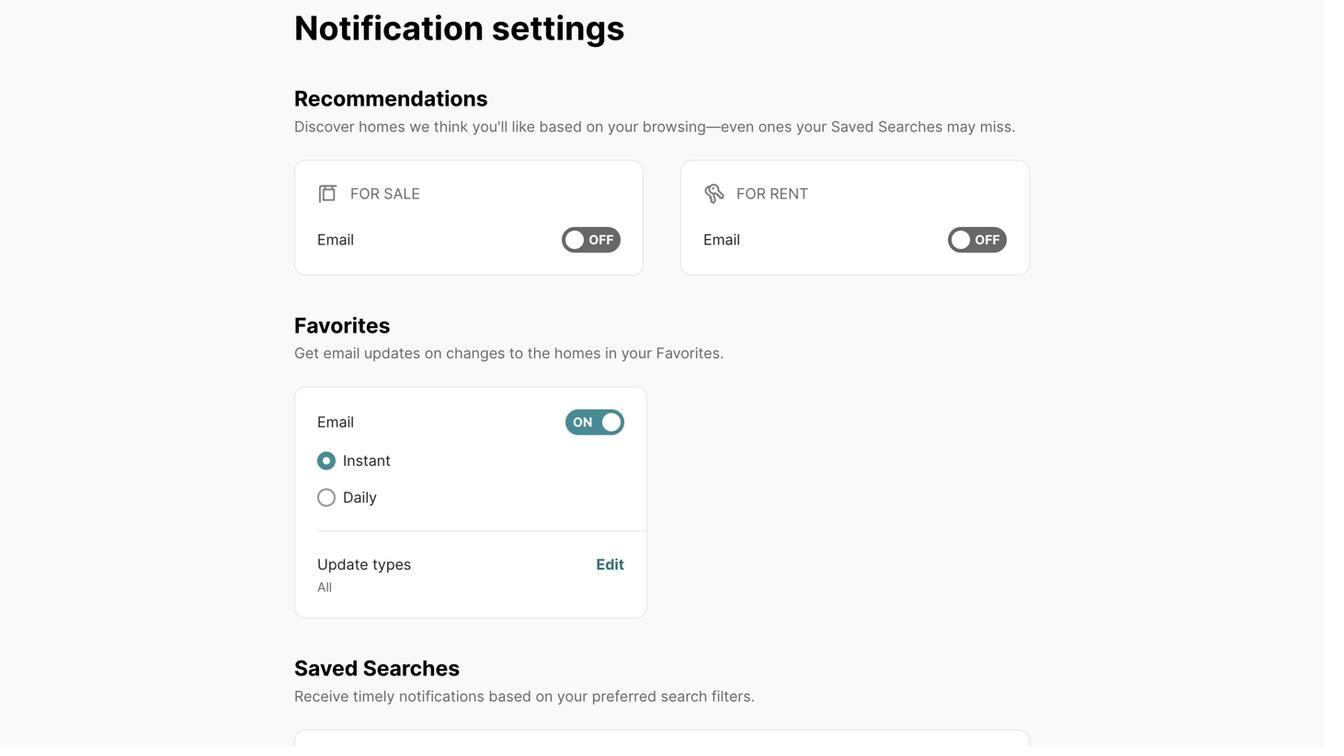 Task type: locate. For each thing, give the bounding box(es) containing it.
homes down recommendations
[[359, 117, 405, 135]]

searches inside saved searches receive timely notifications based on your preferred search filters.
[[363, 656, 460, 681]]

1 horizontal spatial off
[[975, 232, 1000, 247]]

off
[[589, 232, 614, 247], [975, 232, 1000, 247]]

searches up notifications at the bottom of the page
[[363, 656, 460, 681]]

1 horizontal spatial on
[[536, 688, 553, 705]]

for left "rent"
[[737, 185, 766, 203]]

0 horizontal spatial saved
[[294, 656, 358, 681]]

homes inside recommendations discover homes we think you'll like based on your browsing—even ones your saved searches may miss.
[[359, 117, 405, 135]]

email down for rent
[[703, 231, 740, 248]]

searches left may
[[878, 117, 943, 135]]

homes inside favorites get email updates on changes to the homes in your favorites.
[[554, 344, 601, 362]]

your right in
[[621, 344, 652, 362]]

0 vertical spatial based
[[539, 117, 582, 135]]

saved up receive
[[294, 656, 358, 681]]

1 horizontal spatial saved
[[831, 117, 874, 135]]

1 off from the left
[[589, 232, 614, 247]]

Daily radio
[[317, 489, 336, 507]]

on right like
[[586, 117, 604, 135]]

None checkbox
[[562, 227, 621, 253], [566, 410, 624, 435], [562, 227, 621, 253], [566, 410, 624, 435]]

1 vertical spatial saved
[[294, 656, 358, 681]]

edit
[[596, 556, 624, 574]]

on left preferred
[[536, 688, 553, 705]]

browsing—even
[[643, 117, 754, 135]]

homes left in
[[554, 344, 601, 362]]

for left sale
[[350, 185, 380, 203]]

your left preferred
[[557, 688, 588, 705]]

1 for from the left
[[350, 185, 380, 203]]

saved
[[831, 117, 874, 135], [294, 656, 358, 681]]

your left browsing—even
[[608, 117, 638, 135]]

1 horizontal spatial homes
[[554, 344, 601, 362]]

on
[[586, 117, 604, 135], [425, 344, 442, 362], [536, 688, 553, 705]]

for rent
[[737, 185, 809, 203]]

2 off from the left
[[975, 232, 1000, 247]]

1 vertical spatial on
[[425, 344, 442, 362]]

in
[[605, 344, 617, 362]]

filters.
[[712, 688, 755, 705]]

0 horizontal spatial based
[[489, 688, 531, 705]]

0 horizontal spatial off
[[589, 232, 614, 247]]

0 vertical spatial on
[[586, 117, 604, 135]]

rent
[[770, 185, 809, 203]]

homes
[[359, 117, 405, 135], [554, 344, 601, 362]]

1 vertical spatial homes
[[554, 344, 601, 362]]

email for for rent
[[703, 231, 740, 248]]

None checkbox
[[948, 227, 1007, 253]]

for
[[350, 185, 380, 203], [737, 185, 766, 203]]

favorites get email updates on changes to the homes in your favorites.
[[294, 312, 724, 362]]

update types all
[[317, 556, 411, 595]]

get
[[294, 344, 319, 362]]

1 horizontal spatial for
[[737, 185, 766, 203]]

your right ones on the right top
[[796, 117, 827, 135]]

based right like
[[539, 117, 582, 135]]

miss.
[[980, 117, 1016, 135]]

on inside recommendations discover homes we think you'll like based on your browsing—even ones your saved searches may miss.
[[586, 117, 604, 135]]

2 horizontal spatial on
[[586, 117, 604, 135]]

receive
[[294, 688, 349, 705]]

off for for sale
[[589, 232, 614, 247]]

0 horizontal spatial searches
[[363, 656, 460, 681]]

email
[[317, 231, 354, 248], [703, 231, 740, 248], [317, 413, 354, 431]]

1 horizontal spatial searches
[[878, 117, 943, 135]]

email down for sale
[[317, 231, 354, 248]]

saved inside recommendations discover homes we think you'll like based on your browsing—even ones your saved searches may miss.
[[831, 117, 874, 135]]

Instant radio
[[317, 452, 336, 470]]

all
[[317, 580, 332, 595]]

on right "updates" at the left top of the page
[[425, 344, 442, 362]]

based
[[539, 117, 582, 135], [489, 688, 531, 705]]

0 vertical spatial homes
[[359, 117, 405, 135]]

1 vertical spatial based
[[489, 688, 531, 705]]

notifications
[[399, 688, 484, 705]]

0 vertical spatial saved
[[831, 117, 874, 135]]

instant
[[343, 452, 391, 470]]

1 horizontal spatial based
[[539, 117, 582, 135]]

changes
[[446, 344, 505, 362]]

0 vertical spatial searches
[[878, 117, 943, 135]]

your
[[608, 117, 638, 135], [796, 117, 827, 135], [621, 344, 652, 362], [557, 688, 588, 705]]

0 horizontal spatial on
[[425, 344, 442, 362]]

to
[[509, 344, 523, 362]]

1 vertical spatial searches
[[363, 656, 460, 681]]

0 horizontal spatial homes
[[359, 117, 405, 135]]

searches
[[878, 117, 943, 135], [363, 656, 460, 681]]

based right notifications at the bottom of the page
[[489, 688, 531, 705]]

2 for from the left
[[737, 185, 766, 203]]

2 vertical spatial on
[[536, 688, 553, 705]]

saved right ones on the right top
[[831, 117, 874, 135]]

0 horizontal spatial for
[[350, 185, 380, 203]]



Task type: vqa. For each thing, say whether or not it's contained in the screenshot.
2nd FOR from the left
yes



Task type: describe. For each thing, give the bounding box(es) containing it.
updates
[[364, 344, 420, 362]]

on
[[573, 414, 592, 430]]

based inside saved searches receive timely notifications based on your preferred search filters.
[[489, 688, 531, 705]]

favorites
[[294, 312, 390, 338]]

on inside favorites get email updates on changes to the homes in your favorites.
[[425, 344, 442, 362]]

discover
[[294, 117, 355, 135]]

may
[[947, 117, 976, 135]]

notification
[[294, 8, 484, 48]]

recommendations discover homes we think you'll like based on your browsing—even ones your saved searches may miss.
[[294, 86, 1016, 135]]

update
[[317, 556, 368, 574]]

timely
[[353, 688, 395, 705]]

daily
[[343, 489, 377, 507]]

recommendations
[[294, 86, 488, 111]]

your inside favorites get email updates on changes to the homes in your favorites.
[[621, 344, 652, 362]]

off for for rent
[[975, 232, 1000, 247]]

edit button
[[596, 554, 624, 596]]

search
[[661, 688, 707, 705]]

you'll
[[472, 117, 508, 135]]

preferred
[[592, 688, 657, 705]]

email
[[323, 344, 360, 362]]

email up the "instant" radio
[[317, 413, 354, 431]]

saved inside saved searches receive timely notifications based on your preferred search filters.
[[294, 656, 358, 681]]

based inside recommendations discover homes we think you'll like based on your browsing—even ones your saved searches may miss.
[[539, 117, 582, 135]]

saved searches receive timely notifications based on your preferred search filters.
[[294, 656, 755, 705]]

for sale
[[350, 185, 420, 203]]

on inside saved searches receive timely notifications based on your preferred search filters.
[[536, 688, 553, 705]]

think
[[434, 117, 468, 135]]

like
[[512, 117, 535, 135]]

types
[[373, 556, 411, 574]]

the
[[527, 344, 550, 362]]

for for for sale
[[350, 185, 380, 203]]

sale
[[384, 185, 420, 203]]

favorites.
[[656, 344, 724, 362]]

your inside saved searches receive timely notifications based on your preferred search filters.
[[557, 688, 588, 705]]

email for for sale
[[317, 231, 354, 248]]

we
[[409, 117, 430, 135]]

searches inside recommendations discover homes we think you'll like based on your browsing—even ones your saved searches may miss.
[[878, 117, 943, 135]]

settings
[[492, 8, 625, 48]]

for for for rent
[[737, 185, 766, 203]]

ones
[[758, 117, 792, 135]]

notification settings
[[294, 8, 625, 48]]



